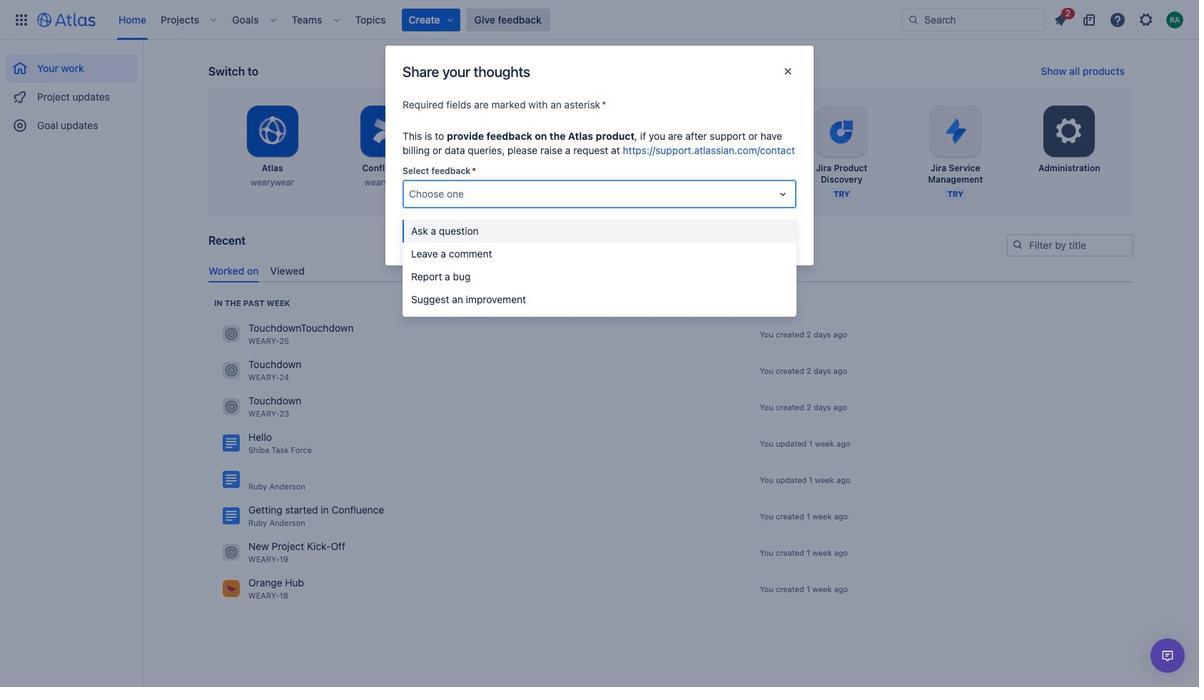 Task type: describe. For each thing, give the bounding box(es) containing it.
3 townsquare image from the top
[[223, 544, 240, 562]]

3 confluence image from the top
[[223, 508, 240, 525]]

townsquare image
[[223, 362, 240, 379]]

2 townsquare image from the top
[[223, 399, 240, 416]]

4 townsquare image from the top
[[223, 581, 240, 598]]

open image
[[775, 186, 792, 203]]

close modal image
[[780, 63, 797, 80]]

Filter by title field
[[1008, 236, 1133, 256]]

2 confluence image from the top
[[223, 472, 240, 489]]

search image
[[1013, 239, 1024, 251]]

Search field
[[903, 8, 1046, 31]]

search image
[[908, 14, 920, 25]]

1 confluence image from the top
[[223, 435, 240, 452]]



Task type: locate. For each thing, give the bounding box(es) containing it.
None search field
[[903, 8, 1046, 31]]

1 townsquare image from the top
[[223, 326, 240, 343]]

help image
[[1110, 11, 1127, 28]]

open intercom messenger image
[[1160, 648, 1177, 665]]

townsquare image
[[223, 326, 240, 343], [223, 399, 240, 416], [223, 544, 240, 562], [223, 581, 240, 598]]

2 vertical spatial confluence image
[[223, 508, 240, 525]]

confluence image
[[223, 435, 240, 452], [223, 472, 240, 489], [223, 508, 240, 525]]

top element
[[9, 0, 903, 40]]

banner
[[0, 0, 1200, 40]]

None text field
[[409, 187, 412, 201]]

0 vertical spatial confluence image
[[223, 435, 240, 452]]

settings image
[[1053, 114, 1087, 149]]

tab list
[[203, 259, 1140, 283]]

1 vertical spatial confluence image
[[223, 472, 240, 489]]

group
[[6, 40, 137, 144]]

heading
[[214, 298, 290, 309]]



Task type: vqa. For each thing, say whether or not it's contained in the screenshot.
"tab list"
yes



